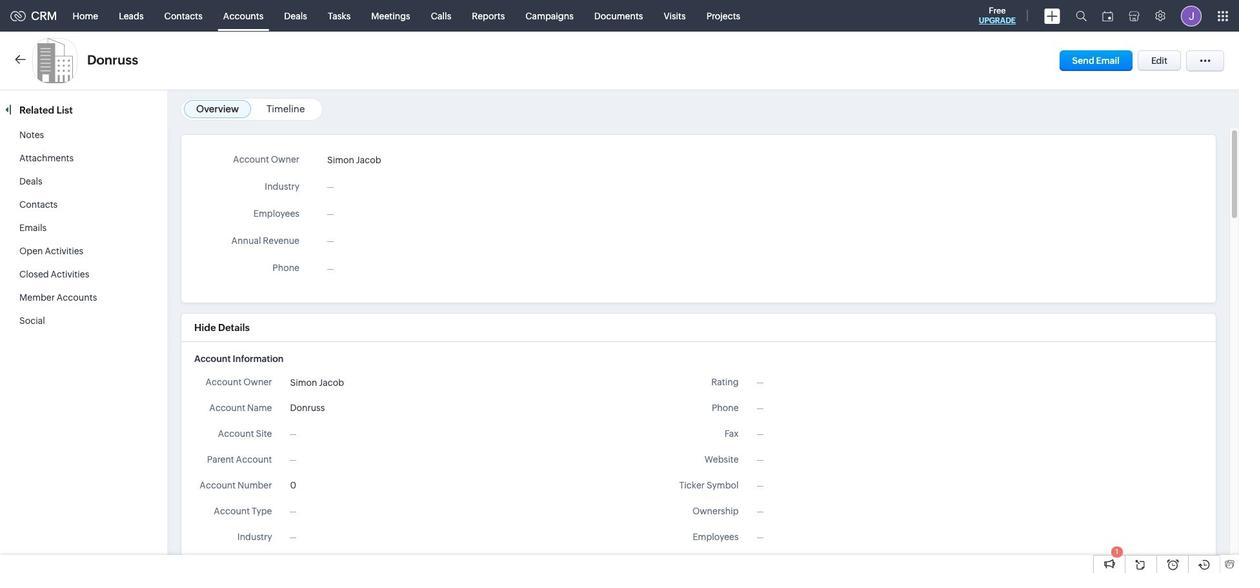 Task type: vqa. For each thing, say whether or not it's contained in the screenshot.
Profile image
yes



Task type: describe. For each thing, give the bounding box(es) containing it.
search element
[[1069, 0, 1095, 32]]

logo image
[[10, 11, 26, 21]]

profile element
[[1174, 0, 1210, 31]]

create menu image
[[1045, 8, 1061, 24]]

calendar image
[[1103, 11, 1114, 21]]



Task type: locate. For each thing, give the bounding box(es) containing it.
create menu element
[[1037, 0, 1069, 31]]

search image
[[1077, 10, 1088, 21]]

profile image
[[1182, 5, 1202, 26]]



